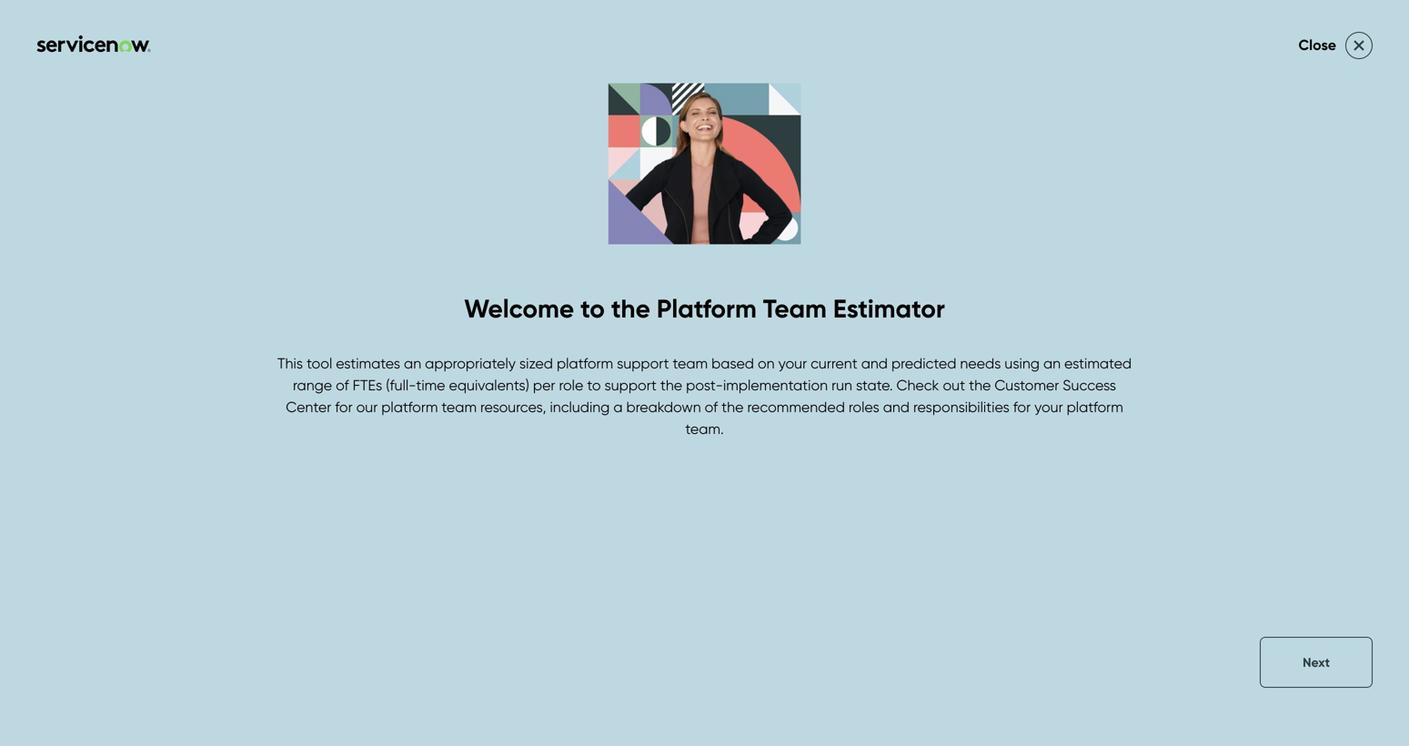 Task type: vqa. For each thing, say whether or not it's contained in the screenshot.
Experiences
no



Task type: describe. For each thing, give the bounding box(es) containing it.
1 for from the left
[[335, 398, 353, 416]]

1 horizontal spatial team
[[673, 354, 708, 372]]

appropriately
[[425, 354, 516, 372]]

0 horizontal spatial of
[[336, 376, 349, 394]]

welcome to the platform team estimator
[[464, 293, 945, 324]]

and down check
[[883, 398, 910, 416]]

a inside 'this tool estimates an appropriately sized platform support team based on your current and predicted needs using an estimated range of ftes (full-time equivalents) per role to support the post-implementation run state. check out the customer success center for our platform team resources, including a breakdown of the recommended roles and responsibilities for your platform team.'
[[614, 398, 623, 416]]

as
[[1349, 341, 1365, 359]]

team inside your servicenow® platform team establishes, maintains, and extends servicenow as a strat
[[989, 341, 1024, 359]]

0 vertical spatial to
[[581, 293, 605, 324]]

to inside 'this tool estimates an appropriately sized platform support team based on your current and predicted needs using an estimated range of ftes (full-time equivalents) per role to support the post-implementation run state. check out the customer success center for our platform team resources, including a breakdown of the recommended roles and responsibilities for your platform team.'
[[587, 376, 601, 394]]

per
[[533, 376, 555, 394]]

1 vertical spatial support
[[605, 376, 657, 394]]

equivalents)
[[449, 376, 529, 394]]

1 an from the left
[[404, 354, 421, 372]]

1 vertical spatial team
[[763, 293, 827, 324]]

time
[[416, 376, 445, 394]]

services link
[[698, 66, 753, 103]]

welcome
[[464, 293, 574, 324]]

recommended
[[747, 398, 845, 416]]

out
[[943, 376, 965, 394]]

range
[[293, 376, 332, 394]]

breakdown
[[626, 398, 701, 416]]

roles
[[849, 398, 880, 416]]

servicenow inside your servicenow® platform team establishes, maintains, and extends servicenow as a strat
[[1267, 341, 1345, 359]]

success
[[1063, 376, 1116, 394]]

sized
[[519, 354, 553, 372]]

support
[[827, 76, 881, 93]]

on
[[758, 354, 775, 372]]

customer
[[995, 376, 1059, 394]]

1 horizontal spatial your
[[1035, 398, 1063, 416]]

predicted
[[892, 354, 957, 372]]

this tool estimates an appropriately sized platform support team based on your current and predicted needs using an estimated range of ftes (full-time equivalents) per role to support the post-implementation run state. check out the customer success center for our platform team resources, including a breakdown of the recommended roles and responsibilities for your platform team.
[[277, 354, 1132, 438]]

a inside your servicenow® platform team establishes, maintains, and extends servicenow as a strat
[[1368, 341, 1378, 359]]

2 an from the left
[[1044, 354, 1061, 372]]

estimated
[[1065, 354, 1132, 372]]

and right events
[[560, 76, 587, 93]]

maintains,
[[1108, 341, 1176, 359]]

servicenow inside 'servicenow platform team estimator'
[[803, 199, 1040, 253]]

2 for from the left
[[1013, 398, 1031, 416]]

extends
[[1210, 341, 1263, 359]]

get support
[[798, 76, 881, 93]]

check
[[897, 376, 939, 394]]

team inside 'servicenow platform team estimator'
[[1234, 199, 1343, 253]]

next link
[[1260, 637, 1373, 688]]

this
[[277, 354, 303, 372]]

estimator inside 'servicenow platform team estimator'
[[803, 256, 995, 310]]

0 horizontal spatial team
[[442, 398, 477, 416]]

including
[[550, 398, 610, 416]]

next
[[1303, 655, 1330, 670]]

and up state.
[[861, 354, 888, 372]]

servicenow®
[[835, 341, 925, 359]]

post-
[[686, 376, 723, 394]]

role
[[559, 376, 584, 394]]

events and webinars
[[513, 76, 653, 93]]

estimates
[[336, 354, 400, 372]]

resources,
[[480, 398, 546, 416]]

servicenow platform team estimator
[[803, 199, 1343, 310]]

using
[[1005, 354, 1040, 372]]

events and webinars link
[[513, 66, 653, 103]]



Task type: locate. For each thing, give the bounding box(es) containing it.
0 horizontal spatial a
[[614, 398, 623, 416]]

0 vertical spatial support
[[617, 354, 669, 372]]

1 vertical spatial platform
[[657, 293, 757, 324]]

our
[[356, 398, 378, 416]]

of left ftes
[[336, 376, 349, 394]]

0 horizontal spatial an
[[404, 354, 421, 372]]

for
[[335, 398, 353, 416], [1013, 398, 1031, 416]]

0 horizontal spatial for
[[335, 398, 353, 416]]

platform inside your servicenow® platform team establishes, maintains, and extends servicenow as a strat
[[929, 341, 985, 359]]

an up (full-
[[404, 354, 421, 372]]

your servicenow® platform team establishes, maintains, and extends servicenow as a strat
[[803, 341, 1409, 402]]

0 horizontal spatial platform
[[657, 293, 757, 324]]

a
[[1368, 341, 1378, 359], [614, 398, 623, 416]]

1 horizontal spatial platform
[[1051, 199, 1223, 253]]

servicenow
[[803, 199, 1040, 253], [1267, 341, 1345, 359]]

1 horizontal spatial of
[[705, 398, 718, 416]]

1 horizontal spatial for
[[1013, 398, 1031, 416]]

1 horizontal spatial a
[[1368, 341, 1378, 359]]

to
[[581, 293, 605, 324], [587, 376, 601, 394]]

platform inside 'servicenow platform team estimator'
[[1051, 199, 1223, 253]]

needs
[[960, 354, 1001, 372]]

an right using
[[1044, 354, 1061, 372]]

tool
[[307, 354, 332, 372]]

a right including
[[614, 398, 623, 416]]

your down customer
[[1035, 398, 1063, 416]]

0 vertical spatial of
[[336, 376, 349, 394]]

team
[[989, 341, 1024, 359], [673, 354, 708, 372], [442, 398, 477, 416]]

1 horizontal spatial an
[[1044, 354, 1061, 372]]

to right welcome
[[581, 293, 605, 324]]

current
[[811, 354, 858, 372]]

1 horizontal spatial team
[[1234, 199, 1343, 253]]

get support link
[[798, 66, 881, 103]]

0 vertical spatial servicenow
[[803, 199, 1040, 253]]

estimator
[[803, 256, 995, 310], [833, 293, 945, 324]]

1 vertical spatial your
[[1035, 398, 1063, 416]]

your right on on the right top
[[779, 354, 807, 372]]

0 vertical spatial a
[[1368, 341, 1378, 359]]

and left the extends
[[1180, 341, 1207, 359]]

ftes
[[353, 376, 382, 394]]

run
[[832, 376, 853, 394]]

(full-
[[386, 376, 416, 394]]

to right role
[[587, 376, 601, 394]]

close
[[1299, 36, 1337, 54]]

1 vertical spatial servicenow
[[1267, 341, 1345, 359]]

1 vertical spatial of
[[705, 398, 718, 416]]

1 horizontal spatial servicenow
[[1267, 341, 1345, 359]]

team up customer
[[989, 341, 1024, 359]]

0 horizontal spatial team
[[763, 293, 827, 324]]

your
[[779, 354, 807, 372], [1035, 398, 1063, 416]]

0 horizontal spatial your
[[779, 354, 807, 372]]

team up post-
[[673, 354, 708, 372]]

platform
[[1051, 199, 1223, 253], [657, 293, 757, 324]]

0 horizontal spatial servicenow
[[803, 199, 1040, 253]]

events
[[513, 76, 556, 93]]

center
[[286, 398, 331, 416]]

platform up role
[[557, 354, 613, 372]]

for left our
[[335, 398, 353, 416]]

implementation
[[723, 376, 828, 394]]

of down post-
[[705, 398, 718, 416]]

webinars
[[590, 76, 653, 93]]

team.
[[685, 420, 724, 438]]

responsibilities
[[914, 398, 1010, 416]]

support
[[617, 354, 669, 372], [605, 376, 657, 394]]

your
[[803, 341, 832, 359]]

0 vertical spatial your
[[779, 354, 807, 372]]

of
[[336, 376, 349, 394], [705, 398, 718, 416]]

establishes,
[[1028, 341, 1105, 359]]

team
[[1234, 199, 1343, 253], [763, 293, 827, 324]]

get
[[798, 76, 823, 93]]

based
[[712, 354, 754, 372]]

1 vertical spatial to
[[587, 376, 601, 394]]

for down customer
[[1013, 398, 1031, 416]]

platform down success
[[1067, 398, 1124, 416]]

platform down (full-
[[381, 398, 438, 416]]

a right as
[[1368, 341, 1378, 359]]

0 vertical spatial team
[[1234, 199, 1343, 253]]

and
[[560, 76, 587, 93], [1180, 341, 1207, 359], [861, 354, 888, 372], [883, 398, 910, 416]]

an
[[404, 354, 421, 372], [1044, 354, 1061, 372]]

2 horizontal spatial team
[[989, 341, 1024, 359]]

team down time
[[442, 398, 477, 416]]

platform
[[929, 341, 985, 359], [557, 354, 613, 372], [381, 398, 438, 416], [1067, 398, 1124, 416]]

strat
[[1381, 341, 1409, 359]]

services
[[698, 76, 753, 93]]

and inside your servicenow® platform team establishes, maintains, and extends servicenow as a strat
[[1180, 341, 1207, 359]]

state.
[[856, 376, 893, 394]]

the
[[611, 293, 650, 324], [660, 376, 683, 394], [969, 376, 991, 394], [722, 398, 744, 416]]

platform up out
[[929, 341, 985, 359]]

0 vertical spatial platform
[[1051, 199, 1223, 253]]

1 vertical spatial a
[[614, 398, 623, 416]]



